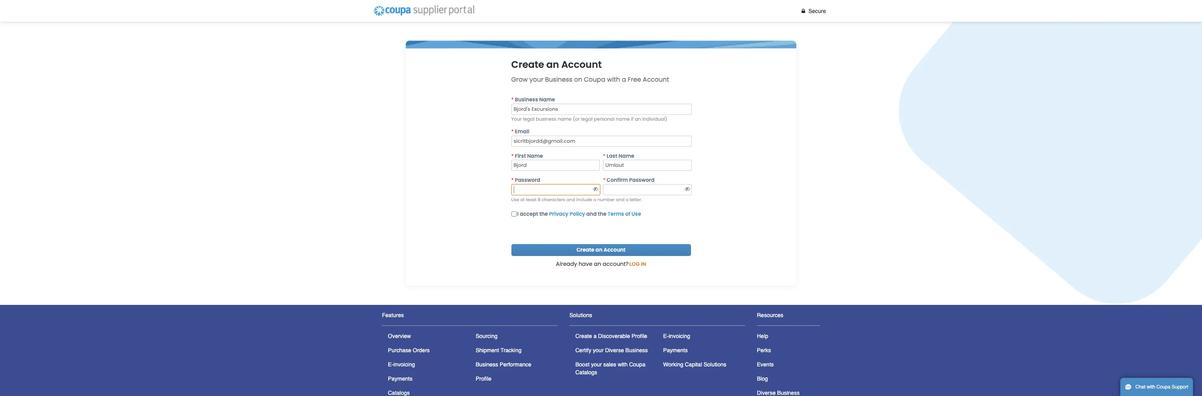 Task type: locate. For each thing, give the bounding box(es) containing it.
payments link up working
[[664, 348, 688, 354]]

0 vertical spatial coupa
[[584, 75, 606, 84]]

help
[[757, 333, 769, 340]]

8
[[538, 197, 541, 203]]

boost your sales with coupa catalogs
[[576, 362, 646, 376]]

features
[[382, 313, 404, 319]]

business down grow
[[515, 96, 538, 103]]

account inside button
[[604, 247, 626, 254]]

1 vertical spatial e-
[[388, 362, 394, 368]]

* left email
[[512, 128, 514, 136]]

business
[[536, 116, 557, 123]]

1 horizontal spatial profile
[[632, 333, 648, 340]]

* for * first name
[[512, 152, 514, 160]]

invoicing up working
[[669, 333, 691, 340]]

* down * first name
[[512, 177, 514, 184]]

and
[[567, 197, 575, 203], [616, 197, 625, 203], [587, 211, 597, 218]]

0 vertical spatial payments
[[664, 348, 688, 354]]

grow
[[512, 75, 528, 84]]

1 vertical spatial e-invoicing
[[388, 362, 415, 368]]

already have an account? log in
[[556, 260, 646, 268]]

coupa right sales
[[629, 362, 646, 368]]

have
[[579, 260, 593, 268]]

your right certify
[[593, 348, 604, 354]]

2 vertical spatial coupa
[[1157, 385, 1171, 390]]

payments link down purchase
[[388, 376, 413, 382]]

use right of
[[632, 211, 641, 218]]

catalogs
[[576, 370, 598, 376]]

0 horizontal spatial invoicing
[[394, 362, 415, 368]]

create for create an account grow your business on coupa with a free account
[[512, 58, 544, 71]]

1 vertical spatial coupa
[[629, 362, 646, 368]]

0 vertical spatial profile
[[632, 333, 648, 340]]

0 vertical spatial account
[[562, 58, 602, 71]]

payments up working
[[664, 348, 688, 354]]

1 vertical spatial invoicing
[[394, 362, 415, 368]]

boost your sales with coupa catalogs link
[[576, 362, 646, 376]]

fw image
[[593, 186, 599, 192]]

0 vertical spatial your
[[530, 75, 544, 84]]

overview
[[388, 333, 411, 340]]

your up catalogs
[[591, 362, 602, 368]]

profile right the discoverable
[[632, 333, 648, 340]]

your right grow
[[530, 75, 544, 84]]

an inside create an account grow your business on coupa with a free account
[[547, 58, 559, 71]]

password up least
[[515, 177, 541, 184]]

number
[[598, 197, 615, 203]]

on
[[574, 75, 583, 84]]

last
[[607, 152, 618, 160]]

email
[[515, 128, 530, 136]]

create up 'have' at the bottom
[[577, 247, 595, 254]]

2 password from the left
[[630, 177, 655, 184]]

of
[[626, 211, 631, 218]]

your inside boost your sales with coupa catalogs
[[591, 362, 602, 368]]

shipment tracking link
[[476, 348, 522, 354]]

account for create an account grow your business on coupa with a free account
[[562, 58, 602, 71]]

name left (or
[[558, 116, 572, 123]]

0 vertical spatial create
[[512, 58, 544, 71]]

* up 'your'
[[512, 96, 514, 103]]

0 horizontal spatial coupa
[[584, 75, 606, 84]]

0 vertical spatial e-invoicing
[[664, 333, 691, 340]]

name
[[558, 116, 572, 123], [616, 116, 630, 123]]

an inside create an account button
[[596, 247, 603, 254]]

0 horizontal spatial the
[[540, 211, 548, 218]]

your
[[512, 116, 522, 123]]

* for * password
[[512, 177, 514, 184]]

accept
[[520, 211, 538, 218]]

0 vertical spatial solutions
[[570, 313, 593, 319]]

e-invoicing link up working
[[664, 333, 691, 340]]

create inside button
[[577, 247, 595, 254]]

discoverable
[[598, 333, 630, 340]]

at
[[521, 197, 525, 203]]

with right 'chat'
[[1147, 385, 1156, 390]]

2 vertical spatial account
[[604, 247, 626, 254]]

0 horizontal spatial legal
[[523, 116, 535, 123]]

1 horizontal spatial invoicing
[[669, 333, 691, 340]]

name right first
[[527, 152, 543, 160]]

a right include
[[594, 197, 597, 203]]

e-invoicing down purchase
[[388, 362, 415, 368]]

name left the if
[[616, 116, 630, 123]]

with inside boost your sales with coupa catalogs
[[618, 362, 628, 368]]

solutions right the capital
[[704, 362, 727, 368]]

2 horizontal spatial coupa
[[1157, 385, 1171, 390]]

1 vertical spatial fw image
[[684, 186, 691, 192]]

0 vertical spatial with
[[607, 75, 620, 84]]

2 vertical spatial create
[[576, 333, 592, 340]]

e-
[[664, 333, 669, 340], [388, 362, 394, 368]]

your inside create an account grow your business on coupa with a free account
[[530, 75, 544, 84]]

blog
[[757, 376, 768, 382]]

create
[[512, 58, 544, 71], [577, 247, 595, 254], [576, 333, 592, 340]]

* left first
[[512, 152, 514, 160]]

name right last
[[619, 152, 635, 160]]

business inside create an account grow your business on coupa with a free account
[[545, 75, 573, 84]]

1 horizontal spatial coupa
[[629, 362, 646, 368]]

fw image
[[800, 8, 807, 14], [684, 186, 691, 192]]

account?
[[603, 260, 629, 268]]

chat with coupa support
[[1136, 385, 1189, 390]]

e-invoicing
[[664, 333, 691, 340], [388, 362, 415, 368]]

coupa inside create an account grow your business on coupa with a free account
[[584, 75, 606, 84]]

coupa right the on
[[584, 75, 606, 84]]

coupa supplier portal image
[[370, 2, 479, 20]]

password up letter.
[[630, 177, 655, 184]]

create an account button
[[512, 244, 691, 256]]

invoicing
[[669, 333, 691, 340], [394, 362, 415, 368]]

with
[[607, 75, 620, 84], [618, 362, 628, 368], [1147, 385, 1156, 390]]

1 horizontal spatial fw image
[[800, 8, 807, 14]]

* email
[[512, 128, 530, 136]]

None text field
[[512, 136, 692, 147], [512, 160, 600, 171], [603, 160, 692, 171], [512, 136, 692, 147], [512, 160, 600, 171], [603, 160, 692, 171]]

1 vertical spatial with
[[618, 362, 628, 368]]

* for * confirm password
[[603, 177, 606, 184]]

personal
[[594, 116, 615, 123]]

profile
[[632, 333, 648, 340], [476, 376, 492, 382]]

coupa
[[584, 75, 606, 84], [629, 362, 646, 368], [1157, 385, 1171, 390]]

payments down purchase
[[388, 376, 413, 382]]

1 horizontal spatial payments
[[664, 348, 688, 354]]

0 horizontal spatial payments
[[388, 376, 413, 382]]

0 vertical spatial fw image
[[800, 8, 807, 14]]

0 horizontal spatial fw image
[[684, 186, 691, 192]]

0 horizontal spatial profile
[[476, 376, 492, 382]]

account right free
[[643, 75, 670, 84]]

legal right (or
[[581, 116, 593, 123]]

0 horizontal spatial account
[[562, 58, 602, 71]]

your for boost
[[591, 362, 602, 368]]

profile down business performance
[[476, 376, 492, 382]]

sales
[[604, 362, 617, 368]]

1 vertical spatial account
[[643, 75, 670, 84]]

the left "terms"
[[598, 211, 607, 218]]

None password field
[[512, 184, 600, 195], [603, 184, 692, 195], [512, 184, 600, 195], [603, 184, 692, 195]]

invoicing down purchase
[[394, 362, 415, 368]]

events
[[757, 362, 774, 368]]

create up certify
[[576, 333, 592, 340]]

name for * first name
[[527, 152, 543, 160]]

a left letter.
[[626, 197, 629, 203]]

account up account?
[[604, 247, 626, 254]]

password
[[515, 177, 541, 184], [630, 177, 655, 184]]

business left the on
[[545, 75, 573, 84]]

0 horizontal spatial payments link
[[388, 376, 413, 382]]

account
[[562, 58, 602, 71], [643, 75, 670, 84], [604, 247, 626, 254]]

*
[[512, 96, 514, 103], [512, 128, 514, 136], [512, 152, 514, 160], [603, 152, 606, 160], [512, 177, 514, 184], [603, 177, 606, 184]]

solutions up certify
[[570, 313, 593, 319]]

coupa left support
[[1157, 385, 1171, 390]]

your
[[530, 75, 544, 84], [593, 348, 604, 354], [591, 362, 602, 368]]

e-invoicing up working
[[664, 333, 691, 340]]

e- down purchase
[[388, 362, 394, 368]]

account up the on
[[562, 58, 602, 71]]

your legal business name (or legal personal name if an individual)
[[512, 116, 668, 123]]

0 horizontal spatial e-invoicing link
[[388, 362, 415, 368]]

with left free
[[607, 75, 620, 84]]

2 vertical spatial with
[[1147, 385, 1156, 390]]

0 horizontal spatial and
[[567, 197, 575, 203]]

and right number
[[616, 197, 625, 203]]

2 name from the left
[[616, 116, 630, 123]]

name for * last name
[[619, 152, 635, 160]]

legal right 'your'
[[523, 116, 535, 123]]

1 horizontal spatial payments link
[[664, 348, 688, 354]]

characters
[[542, 197, 566, 203]]

confirm
[[607, 177, 628, 184]]

a left free
[[622, 75, 626, 84]]

with right sales
[[618, 362, 628, 368]]

events link
[[757, 362, 774, 368]]

1 vertical spatial profile
[[476, 376, 492, 382]]

0 vertical spatial use
[[512, 197, 519, 203]]

create inside create an account grow your business on coupa with a free account
[[512, 58, 544, 71]]

with inside create an account grow your business on coupa with a free account
[[607, 75, 620, 84]]

sourcing link
[[476, 333, 498, 340]]

e-invoicing link down purchase
[[388, 362, 415, 368]]

0 horizontal spatial name
[[558, 116, 572, 123]]

and left include
[[567, 197, 575, 203]]

business down the 'shipment'
[[476, 362, 498, 368]]

profile link
[[476, 376, 492, 382]]

solutions
[[570, 313, 593, 319], [704, 362, 727, 368]]

the right accept
[[540, 211, 548, 218]]

* for * business name
[[512, 96, 514, 103]]

* business name
[[512, 96, 555, 103]]

None checkbox
[[512, 212, 517, 217]]

0 horizontal spatial e-
[[388, 362, 394, 368]]

and right policy
[[587, 211, 597, 218]]

an
[[547, 58, 559, 71], [635, 116, 641, 123], [596, 247, 603, 254], [594, 260, 601, 268]]

certify
[[576, 348, 592, 354]]

1 vertical spatial your
[[593, 348, 604, 354]]

* left confirm
[[603, 177, 606, 184]]

1 horizontal spatial legal
[[581, 116, 593, 123]]

the
[[540, 211, 548, 218], [598, 211, 607, 218]]

working capital solutions link
[[664, 362, 727, 368]]

* left last
[[603, 152, 606, 160]]

least
[[526, 197, 537, 203]]

None text field
[[512, 104, 692, 115]]

use left the at
[[512, 197, 519, 203]]

policy
[[570, 211, 585, 218]]

e- up working
[[664, 333, 669, 340]]

1 horizontal spatial solutions
[[704, 362, 727, 368]]

2 vertical spatial your
[[591, 362, 602, 368]]

1 horizontal spatial password
[[630, 177, 655, 184]]

resources link
[[757, 313, 784, 319]]

payments link
[[664, 348, 688, 354], [388, 376, 413, 382]]

1 horizontal spatial and
[[587, 211, 597, 218]]

name
[[540, 96, 555, 103], [527, 152, 543, 160], [619, 152, 635, 160]]

legal
[[523, 116, 535, 123], [581, 116, 593, 123]]

1 horizontal spatial use
[[632, 211, 641, 218]]

e-invoicing link
[[664, 333, 691, 340], [388, 362, 415, 368]]

0 horizontal spatial password
[[515, 177, 541, 184]]

(or
[[573, 116, 580, 123]]

name up business
[[540, 96, 555, 103]]

1 password from the left
[[515, 177, 541, 184]]

create up grow
[[512, 58, 544, 71]]

shipment
[[476, 348, 499, 354]]

business
[[545, 75, 573, 84], [515, 96, 538, 103], [626, 348, 648, 354], [476, 362, 498, 368]]

2 horizontal spatial and
[[616, 197, 625, 203]]

0 horizontal spatial solutions
[[570, 313, 593, 319]]

1 vertical spatial create
[[577, 247, 595, 254]]

0 vertical spatial invoicing
[[669, 333, 691, 340]]

2 legal from the left
[[581, 116, 593, 123]]

1 vertical spatial payments
[[388, 376, 413, 382]]

log
[[630, 261, 640, 268]]

create for create a discoverable profile
[[576, 333, 592, 340]]

1 horizontal spatial name
[[616, 116, 630, 123]]

0 vertical spatial e-
[[664, 333, 669, 340]]

* last name
[[603, 152, 635, 160]]

1 horizontal spatial the
[[598, 211, 607, 218]]

1 horizontal spatial account
[[604, 247, 626, 254]]

0 vertical spatial e-invoicing link
[[664, 333, 691, 340]]

use
[[512, 197, 519, 203], [632, 211, 641, 218]]

business right the diverse
[[626, 348, 648, 354]]



Task type: vqa. For each thing, say whether or not it's contained in the screenshot.
WORKING CAPITAL SOLUTIONS link
yes



Task type: describe. For each thing, give the bounding box(es) containing it.
sourcing
[[476, 333, 498, 340]]

1 vertical spatial e-invoicing link
[[388, 362, 415, 368]]

shipment tracking
[[476, 348, 522, 354]]

1 vertical spatial payments link
[[388, 376, 413, 382]]

1 horizontal spatial e-
[[664, 333, 669, 340]]

i accept the privacy policy and the terms of use
[[517, 211, 641, 218]]

create a discoverable profile link
[[576, 333, 648, 340]]

1 legal from the left
[[523, 116, 535, 123]]

perks link
[[757, 348, 771, 354]]

your for certify
[[593, 348, 604, 354]]

business performance link
[[476, 362, 532, 368]]

* for * email
[[512, 128, 514, 136]]

include
[[577, 197, 593, 203]]

account for create an account
[[604, 247, 626, 254]]

create a discoverable profile
[[576, 333, 648, 340]]

resources
[[757, 313, 784, 319]]

create an account
[[577, 247, 626, 254]]

certify your diverse business link
[[576, 348, 648, 354]]

invoicing for the bottom e-invoicing link
[[394, 362, 415, 368]]

0 vertical spatial payments link
[[664, 348, 688, 354]]

* for * last name
[[603, 152, 606, 160]]

1 vertical spatial solutions
[[704, 362, 727, 368]]

* confirm password
[[603, 177, 655, 184]]

* password
[[512, 177, 541, 184]]

capital
[[685, 362, 702, 368]]

name for * business name
[[540, 96, 555, 103]]

privacy
[[549, 211, 569, 218]]

business performance
[[476, 362, 532, 368]]

purchase orders link
[[388, 348, 430, 354]]

* first name
[[512, 152, 543, 160]]

2 horizontal spatial account
[[643, 75, 670, 84]]

terms of use link
[[608, 211, 641, 218]]

tracking
[[501, 348, 522, 354]]

support
[[1172, 385, 1189, 390]]

already
[[556, 260, 577, 268]]

1 name from the left
[[558, 116, 572, 123]]

log in link
[[629, 260, 646, 271]]

if
[[631, 116, 634, 123]]

free
[[628, 75, 641, 84]]

in
[[641, 261, 646, 268]]

use at least 8 characters and include a number and a letter.
[[512, 197, 642, 203]]

1 the from the left
[[540, 211, 548, 218]]

individual)
[[643, 116, 668, 123]]

certify your diverse business
[[576, 348, 648, 354]]

i
[[517, 211, 519, 218]]

perks
[[757, 348, 771, 354]]

purchase orders
[[388, 348, 430, 354]]

blog link
[[757, 376, 768, 382]]

coupa inside boost your sales with coupa catalogs
[[629, 362, 646, 368]]

2 the from the left
[[598, 211, 607, 218]]

coupa inside button
[[1157, 385, 1171, 390]]

working
[[664, 362, 684, 368]]

boost
[[576, 362, 590, 368]]

with inside button
[[1147, 385, 1156, 390]]

create an account grow your business on coupa with a free account
[[512, 58, 670, 84]]

and for include
[[567, 197, 575, 203]]

1 vertical spatial use
[[632, 211, 641, 218]]

letter.
[[630, 197, 642, 203]]

chat
[[1136, 385, 1146, 390]]

create for create an account
[[577, 247, 595, 254]]

purchase
[[388, 348, 412, 354]]

help link
[[757, 333, 769, 340]]

orders
[[413, 348, 430, 354]]

a inside create an account grow your business on coupa with a free account
[[622, 75, 626, 84]]

terms
[[608, 211, 624, 218]]

privacy policy link
[[549, 211, 585, 218]]

diverse
[[605, 348, 624, 354]]

0 horizontal spatial e-invoicing
[[388, 362, 415, 368]]

and for the
[[587, 211, 597, 218]]

secure
[[809, 8, 826, 14]]

1 horizontal spatial e-invoicing link
[[664, 333, 691, 340]]

log in button
[[630, 260, 646, 269]]

a left the discoverable
[[594, 333, 597, 340]]

working capital solutions
[[664, 362, 727, 368]]

overview link
[[388, 333, 411, 340]]

1 horizontal spatial e-invoicing
[[664, 333, 691, 340]]

chat with coupa support button
[[1121, 378, 1194, 396]]

first
[[515, 152, 526, 160]]

performance
[[500, 362, 532, 368]]

invoicing for right e-invoicing link
[[669, 333, 691, 340]]

0 horizontal spatial use
[[512, 197, 519, 203]]



